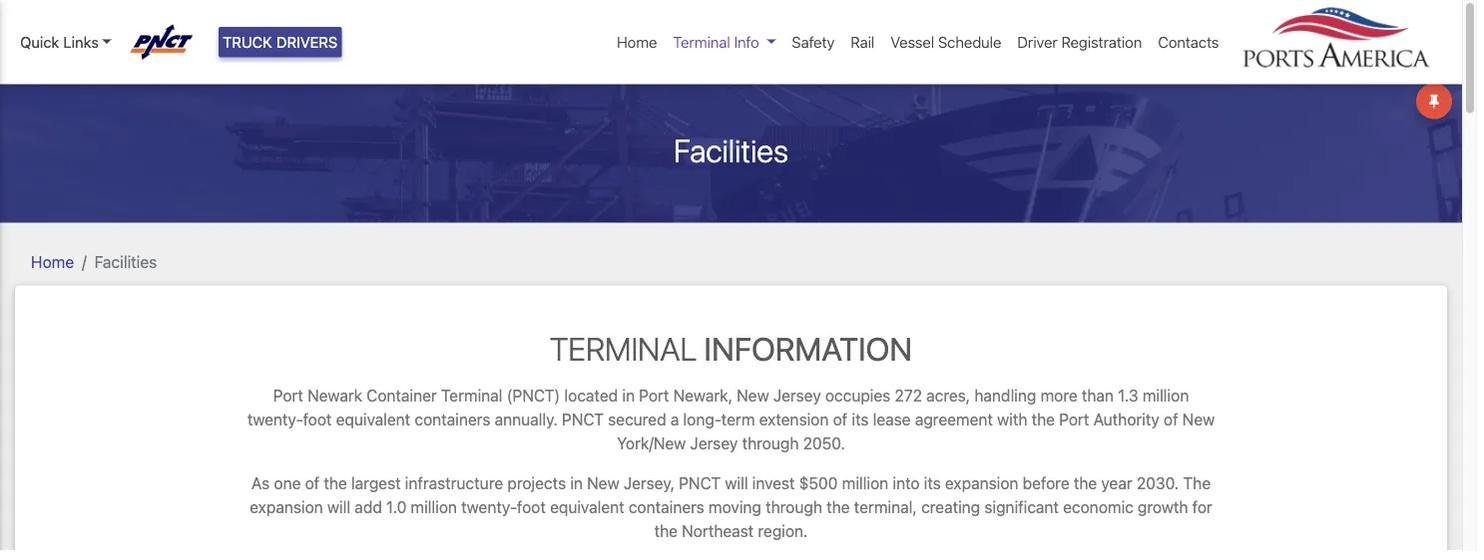 Task type: describe. For each thing, give the bounding box(es) containing it.
quick links
[[20, 33, 99, 51]]

schedule
[[938, 33, 1002, 51]]

1.3
[[1118, 387, 1138, 406]]

a
[[671, 411, 679, 430]]

drivers
[[276, 33, 338, 51]]

located
[[564, 387, 618, 406]]

links
[[63, 33, 99, 51]]

truck
[[223, 33, 272, 51]]

secured
[[608, 411, 666, 430]]

1 vertical spatial jersey
[[690, 435, 738, 454]]

northeast
[[682, 523, 754, 541]]

(pnct)
[[507, 387, 560, 406]]

0 vertical spatial facilities
[[674, 131, 788, 169]]

projects
[[507, 475, 566, 494]]

quick links link
[[20, 31, 112, 53]]

information
[[704, 330, 913, 368]]

rail
[[851, 33, 875, 51]]

economic
[[1063, 499, 1134, 518]]

long-
[[683, 411, 721, 430]]

through inside as one of the largest infrastructure projects in new jersey, pnct will invest $500 million into its expansion before the year 2030. the expansion will add 1.0 million twenty-foot equivalent containers moving through the terminal, creating significant economic growth for the northeast region.
[[766, 499, 822, 518]]

the up economic
[[1074, 475, 1097, 494]]

of inside as one of the largest infrastructure projects in new jersey, pnct will invest $500 million into its expansion before the year 2030. the expansion will add 1.0 million twenty-foot equivalent containers moving through the terminal, creating significant economic growth for the northeast region.
[[305, 475, 320, 494]]

home inside "home" link
[[617, 33, 657, 51]]

terminal info
[[673, 33, 759, 51]]

0 horizontal spatial will
[[327, 499, 350, 518]]

0 horizontal spatial expansion
[[250, 499, 323, 518]]

with
[[997, 411, 1028, 430]]

terminal inside port newark container terminal (pnct) located in port newark, new jersey occupies 272 acres, handling more than 1.3 million twenty-foot equivalent containers annually. pnct secured a long-term extension of its lease agreement with the port authority of new york/new jersey through 2050.
[[441, 387, 503, 406]]

2030.
[[1137, 475, 1179, 494]]

equivalent inside port newark container terminal (pnct) located in port newark, new jersey occupies 272 acres, handling more than 1.3 million twenty-foot equivalent containers annually. pnct secured a long-term extension of its lease agreement with the port authority of new york/new jersey through 2050.
[[336, 411, 410, 430]]

1 vertical spatial new
[[1183, 411, 1215, 430]]

vessel
[[891, 33, 934, 51]]

largest
[[351, 475, 401, 494]]

foot inside as one of the largest infrastructure projects in new jersey, pnct will invest $500 million into its expansion before the year 2030. the expansion will add 1.0 million twenty-foot equivalent containers moving through the terminal, creating significant economic growth for the northeast region.
[[517, 499, 546, 518]]

year
[[1101, 475, 1133, 494]]

one
[[274, 475, 301, 494]]

0 horizontal spatial home
[[31, 253, 74, 272]]

contacts link
[[1150, 23, 1227, 61]]

1 horizontal spatial new
[[737, 387, 769, 406]]

creating
[[921, 499, 980, 518]]

invest
[[752, 475, 795, 494]]

1.0
[[386, 499, 407, 518]]

1 vertical spatial home link
[[31, 253, 74, 272]]

2 vertical spatial million
[[411, 499, 457, 518]]

lease
[[873, 411, 911, 430]]

2 horizontal spatial of
[[1164, 411, 1178, 430]]

$500
[[799, 475, 838, 494]]

term
[[721, 411, 755, 430]]

terminal info link
[[665, 23, 784, 61]]

0 vertical spatial home link
[[609, 23, 665, 61]]

twenty- inside as one of the largest infrastructure projects in new jersey, pnct will invest $500 million into its expansion before the year 2030. the expansion will add 1.0 million twenty-foot equivalent containers moving through the terminal, creating significant economic growth for the northeast region.
[[461, 499, 517, 518]]

than
[[1082, 387, 1114, 406]]

container
[[366, 387, 437, 406]]



Task type: vqa. For each thing, say whether or not it's contained in the screenshot.
foot to the left
yes



Task type: locate. For each thing, give the bounding box(es) containing it.
add
[[355, 499, 382, 518]]

1 horizontal spatial twenty-
[[461, 499, 517, 518]]

the inside port newark container terminal (pnct) located in port newark, new jersey occupies 272 acres, handling more than 1.3 million twenty-foot equivalent containers annually. pnct secured a long-term extension of its lease agreement with the port authority of new york/new jersey through 2050.
[[1032, 411, 1055, 430]]

expansion
[[945, 475, 1019, 494], [250, 499, 323, 518]]

containers down container on the left of page
[[415, 411, 490, 430]]

0 horizontal spatial port
[[273, 387, 303, 406]]

foot inside port newark container terminal (pnct) located in port newark, new jersey occupies 272 acres, handling more than 1.3 million twenty-foot equivalent containers annually. pnct secured a long-term extension of its lease agreement with the port authority of new york/new jersey through 2050.
[[303, 411, 332, 430]]

occupies
[[825, 387, 891, 406]]

will up moving
[[725, 475, 748, 494]]

0 vertical spatial expansion
[[945, 475, 1019, 494]]

pnct up moving
[[679, 475, 721, 494]]

in right projects
[[570, 475, 583, 494]]

2050.
[[803, 435, 845, 454]]

1 vertical spatial facilities
[[95, 253, 157, 272]]

authority
[[1094, 411, 1160, 430]]

1 vertical spatial pnct
[[679, 475, 721, 494]]

its right into
[[924, 475, 941, 494]]

1 horizontal spatial of
[[833, 411, 848, 430]]

jersey
[[773, 387, 821, 406], [690, 435, 738, 454]]

1 vertical spatial containers
[[629, 499, 705, 518]]

region.
[[758, 523, 808, 541]]

twenty- up one
[[247, 411, 303, 430]]

1 horizontal spatial facilities
[[674, 131, 788, 169]]

1 horizontal spatial port
[[639, 387, 669, 406]]

0 horizontal spatial its
[[852, 411, 869, 430]]

vessel schedule
[[891, 33, 1002, 51]]

the left largest
[[324, 475, 347, 494]]

newark
[[307, 387, 362, 406]]

the down $500
[[827, 499, 850, 518]]

growth
[[1138, 499, 1188, 518]]

terminal information
[[550, 330, 913, 368]]

will
[[725, 475, 748, 494], [327, 499, 350, 518]]

in up "secured"
[[622, 387, 635, 406]]

terminal up located
[[550, 330, 697, 368]]

acres,
[[926, 387, 970, 406]]

vessel schedule link
[[883, 23, 1010, 61]]

registration
[[1062, 33, 1142, 51]]

1 horizontal spatial pnct
[[679, 475, 721, 494]]

foot
[[303, 411, 332, 430], [517, 499, 546, 518]]

of right authority
[[1164, 411, 1178, 430]]

foot down newark
[[303, 411, 332, 430]]

through
[[742, 435, 799, 454], [766, 499, 822, 518]]

truck drivers link
[[219, 27, 342, 57]]

1 vertical spatial will
[[327, 499, 350, 518]]

0 horizontal spatial home link
[[31, 253, 74, 272]]

through down extension
[[742, 435, 799, 454]]

0 vertical spatial million
[[1143, 387, 1189, 406]]

2 horizontal spatial million
[[1143, 387, 1189, 406]]

0 horizontal spatial in
[[570, 475, 583, 494]]

in inside port newark container terminal (pnct) located in port newark, new jersey occupies 272 acres, handling more than 1.3 million twenty-foot equivalent containers annually. pnct secured a long-term extension of its lease agreement with the port authority of new york/new jersey through 2050.
[[622, 387, 635, 406]]

million
[[1143, 387, 1189, 406], [842, 475, 889, 494], [411, 499, 457, 518]]

2 vertical spatial terminal
[[441, 387, 503, 406]]

facilities
[[674, 131, 788, 169], [95, 253, 157, 272]]

1 horizontal spatial will
[[725, 475, 748, 494]]

jersey up extension
[[773, 387, 821, 406]]

driver registration link
[[1010, 23, 1150, 61]]

jersey down long- at the bottom left of the page
[[690, 435, 738, 454]]

0 horizontal spatial containers
[[415, 411, 490, 430]]

twenty-
[[247, 411, 303, 430], [461, 499, 517, 518]]

of up 2050.
[[833, 411, 848, 430]]

0 vertical spatial foot
[[303, 411, 332, 430]]

in inside as one of the largest infrastructure projects in new jersey, pnct will invest $500 million into its expansion before the year 2030. the expansion will add 1.0 million twenty-foot equivalent containers moving through the terminal, creating significant economic growth for the northeast region.
[[570, 475, 583, 494]]

port up "secured"
[[639, 387, 669, 406]]

1 vertical spatial home
[[31, 253, 74, 272]]

terminal for terminal info
[[673, 33, 730, 51]]

2 horizontal spatial new
[[1183, 411, 1215, 430]]

1 horizontal spatial expansion
[[945, 475, 1019, 494]]

2 vertical spatial new
[[587, 475, 620, 494]]

terminal
[[673, 33, 730, 51], [550, 330, 697, 368], [441, 387, 503, 406]]

million right 1.3
[[1143, 387, 1189, 406]]

of
[[833, 411, 848, 430], [1164, 411, 1178, 430], [305, 475, 320, 494]]

0 vertical spatial its
[[852, 411, 869, 430]]

newark,
[[673, 387, 733, 406]]

pnct
[[562, 411, 604, 430], [679, 475, 721, 494]]

0 vertical spatial home
[[617, 33, 657, 51]]

handling
[[975, 387, 1036, 406]]

pnct inside as one of the largest infrastructure projects in new jersey, pnct will invest $500 million into its expansion before the year 2030. the expansion will add 1.0 million twenty-foot equivalent containers moving through the terminal, creating significant economic growth for the northeast region.
[[679, 475, 721, 494]]

for
[[1192, 499, 1212, 518]]

will left add at bottom left
[[327, 499, 350, 518]]

the
[[1032, 411, 1055, 430], [324, 475, 347, 494], [1074, 475, 1097, 494], [827, 499, 850, 518], [654, 523, 678, 541]]

home
[[617, 33, 657, 51], [31, 253, 74, 272]]

1 horizontal spatial equivalent
[[550, 499, 624, 518]]

its
[[852, 411, 869, 430], [924, 475, 941, 494]]

0 horizontal spatial facilities
[[95, 253, 157, 272]]

0 vertical spatial pnct
[[562, 411, 604, 430]]

1 vertical spatial twenty-
[[461, 499, 517, 518]]

1 vertical spatial terminal
[[550, 330, 697, 368]]

agreement
[[915, 411, 993, 430]]

twenty- inside port newark container terminal (pnct) located in port newark, new jersey occupies 272 acres, handling more than 1.3 million twenty-foot equivalent containers annually. pnct secured a long-term extension of its lease agreement with the port authority of new york/new jersey through 2050.
[[247, 411, 303, 430]]

1 horizontal spatial jersey
[[773, 387, 821, 406]]

its inside port newark container terminal (pnct) located in port newark, new jersey occupies 272 acres, handling more than 1.3 million twenty-foot equivalent containers annually. pnct secured a long-term extension of its lease agreement with the port authority of new york/new jersey through 2050.
[[852, 411, 869, 430]]

more
[[1041, 387, 1078, 406]]

0 vertical spatial jersey
[[773, 387, 821, 406]]

272
[[895, 387, 922, 406]]

1 horizontal spatial foot
[[517, 499, 546, 518]]

1 horizontal spatial its
[[924, 475, 941, 494]]

1 horizontal spatial home link
[[609, 23, 665, 61]]

of right one
[[305, 475, 320, 494]]

jersey,
[[624, 475, 675, 494]]

twenty- down 'infrastructure'
[[461, 499, 517, 518]]

moving
[[709, 499, 761, 518]]

port newark container terminal (pnct) located in port newark, new jersey occupies 272 acres, handling more than 1.3 million twenty-foot equivalent containers annually. pnct secured a long-term extension of its lease agreement with the port authority of new york/new jersey through 2050.
[[247, 387, 1215, 454]]

new inside as one of the largest infrastructure projects in new jersey, pnct will invest $500 million into its expansion before the year 2030. the expansion will add 1.0 million twenty-foot equivalent containers moving through the terminal, creating significant economic growth for the northeast region.
[[587, 475, 620, 494]]

containers inside as one of the largest infrastructure projects in new jersey, pnct will invest $500 million into its expansion before the year 2030. the expansion will add 1.0 million twenty-foot equivalent containers moving through the terminal, creating significant economic growth for the northeast region.
[[629, 499, 705, 518]]

1 vertical spatial million
[[842, 475, 889, 494]]

million inside port newark container terminal (pnct) located in port newark, new jersey occupies 272 acres, handling more than 1.3 million twenty-foot equivalent containers annually. pnct secured a long-term extension of its lease agreement with the port authority of new york/new jersey through 2050.
[[1143, 387, 1189, 406]]

port
[[273, 387, 303, 406], [639, 387, 669, 406], [1059, 411, 1089, 430]]

its down "occupies"
[[852, 411, 869, 430]]

terminal up annually.
[[441, 387, 503, 406]]

0 horizontal spatial new
[[587, 475, 620, 494]]

1 vertical spatial expansion
[[250, 499, 323, 518]]

0 horizontal spatial equivalent
[[336, 411, 410, 430]]

before
[[1023, 475, 1070, 494]]

terminal for terminal information
[[550, 330, 697, 368]]

pnct down located
[[562, 411, 604, 430]]

home link
[[609, 23, 665, 61], [31, 253, 74, 272]]

1 horizontal spatial home
[[617, 33, 657, 51]]

expansion up creating
[[945, 475, 1019, 494]]

0 horizontal spatial jersey
[[690, 435, 738, 454]]

the
[[1183, 475, 1211, 494]]

driver
[[1018, 33, 1058, 51]]

safety
[[792, 33, 835, 51]]

0 vertical spatial terminal
[[673, 33, 730, 51]]

0 vertical spatial through
[[742, 435, 799, 454]]

0 horizontal spatial pnct
[[562, 411, 604, 430]]

equivalent
[[336, 411, 410, 430], [550, 499, 624, 518]]

0 vertical spatial twenty-
[[247, 411, 303, 430]]

expansion down one
[[250, 499, 323, 518]]

new up the
[[1183, 411, 1215, 430]]

0 vertical spatial will
[[725, 475, 748, 494]]

0 horizontal spatial of
[[305, 475, 320, 494]]

annually.
[[495, 411, 558, 430]]

york/new
[[617, 435, 686, 454]]

1 vertical spatial its
[[924, 475, 941, 494]]

0 horizontal spatial million
[[411, 499, 457, 518]]

truck drivers
[[223, 33, 338, 51]]

1 horizontal spatial in
[[622, 387, 635, 406]]

port down more
[[1059, 411, 1089, 430]]

safety link
[[784, 23, 843, 61]]

1 vertical spatial in
[[570, 475, 583, 494]]

0 vertical spatial new
[[737, 387, 769, 406]]

million down 'infrastructure'
[[411, 499, 457, 518]]

containers
[[415, 411, 490, 430], [629, 499, 705, 518]]

million up terminal,
[[842, 475, 889, 494]]

into
[[893, 475, 920, 494]]

through up region.
[[766, 499, 822, 518]]

foot down projects
[[517, 499, 546, 518]]

equivalent down container on the left of page
[[336, 411, 410, 430]]

extension
[[759, 411, 829, 430]]

quick
[[20, 33, 59, 51]]

1 horizontal spatial million
[[842, 475, 889, 494]]

equivalent inside as one of the largest infrastructure projects in new jersey, pnct will invest $500 million into its expansion before the year 2030. the expansion will add 1.0 million twenty-foot equivalent containers moving through the terminal, creating significant economic growth for the northeast region.
[[550, 499, 624, 518]]

containers down the jersey,
[[629, 499, 705, 518]]

new
[[737, 387, 769, 406], [1183, 411, 1215, 430], [587, 475, 620, 494]]

as one of the largest infrastructure projects in new jersey, pnct will invest $500 million into its expansion before the year 2030. the expansion will add 1.0 million twenty-foot equivalent containers moving through the terminal, creating significant economic growth for the northeast region.
[[250, 475, 1212, 541]]

through inside port newark container terminal (pnct) located in port newark, new jersey occupies 272 acres, handling more than 1.3 million twenty-foot equivalent containers annually. pnct secured a long-term extension of its lease agreement with the port authority of new york/new jersey through 2050.
[[742, 435, 799, 454]]

1 vertical spatial foot
[[517, 499, 546, 518]]

equivalent down projects
[[550, 499, 624, 518]]

1 horizontal spatial containers
[[629, 499, 705, 518]]

0 vertical spatial containers
[[415, 411, 490, 430]]

containers inside port newark container terminal (pnct) located in port newark, new jersey occupies 272 acres, handling more than 1.3 million twenty-foot equivalent containers annually. pnct secured a long-term extension of its lease agreement with the port authority of new york/new jersey through 2050.
[[415, 411, 490, 430]]

1 vertical spatial equivalent
[[550, 499, 624, 518]]

infrastructure
[[405, 475, 503, 494]]

terminal left info
[[673, 33, 730, 51]]

contacts
[[1158, 33, 1219, 51]]

info
[[734, 33, 759, 51]]

significant
[[985, 499, 1059, 518]]

2 horizontal spatial port
[[1059, 411, 1089, 430]]

0 horizontal spatial foot
[[303, 411, 332, 430]]

1 vertical spatial through
[[766, 499, 822, 518]]

pnct inside port newark container terminal (pnct) located in port newark, new jersey occupies 272 acres, handling more than 1.3 million twenty-foot equivalent containers annually. pnct secured a long-term extension of its lease agreement with the port authority of new york/new jersey through 2050.
[[562, 411, 604, 430]]

terminal,
[[854, 499, 917, 518]]

in
[[622, 387, 635, 406], [570, 475, 583, 494]]

its inside as one of the largest infrastructure projects in new jersey, pnct will invest $500 million into its expansion before the year 2030. the expansion will add 1.0 million twenty-foot equivalent containers moving through the terminal, creating significant economic growth for the northeast region.
[[924, 475, 941, 494]]

0 vertical spatial equivalent
[[336, 411, 410, 430]]

port left newark
[[273, 387, 303, 406]]

new left the jersey,
[[587, 475, 620, 494]]

0 horizontal spatial twenty-
[[247, 411, 303, 430]]

the down more
[[1032, 411, 1055, 430]]

the down the jersey,
[[654, 523, 678, 541]]

rail link
[[843, 23, 883, 61]]

0 vertical spatial in
[[622, 387, 635, 406]]

driver registration
[[1018, 33, 1142, 51]]

as
[[251, 475, 270, 494]]

new up "term"
[[737, 387, 769, 406]]



